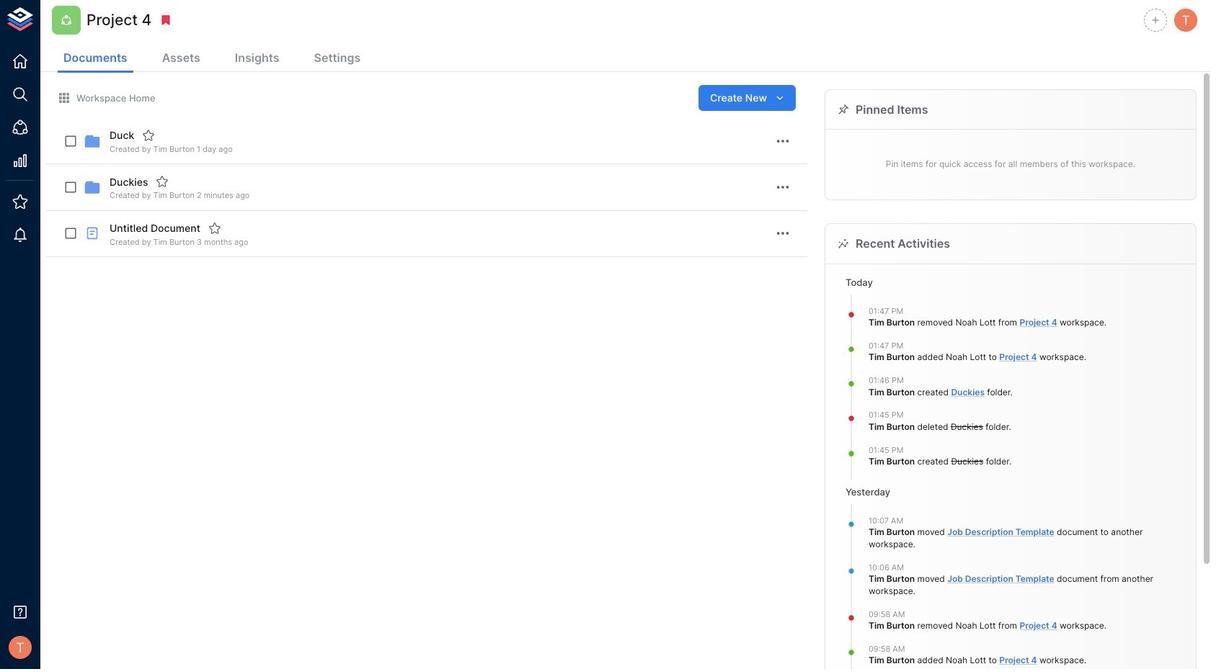 Task type: vqa. For each thing, say whether or not it's contained in the screenshot.
dialog
no



Task type: describe. For each thing, give the bounding box(es) containing it.
favorite image
[[156, 175, 169, 188]]

0 horizontal spatial favorite image
[[142, 129, 155, 142]]

remove bookmark image
[[160, 14, 173, 27]]



Task type: locate. For each thing, give the bounding box(es) containing it.
favorite image
[[142, 129, 155, 142], [208, 222, 221, 235]]

1 horizontal spatial favorite image
[[208, 222, 221, 235]]

1 vertical spatial favorite image
[[208, 222, 221, 235]]

0 vertical spatial favorite image
[[142, 129, 155, 142]]



